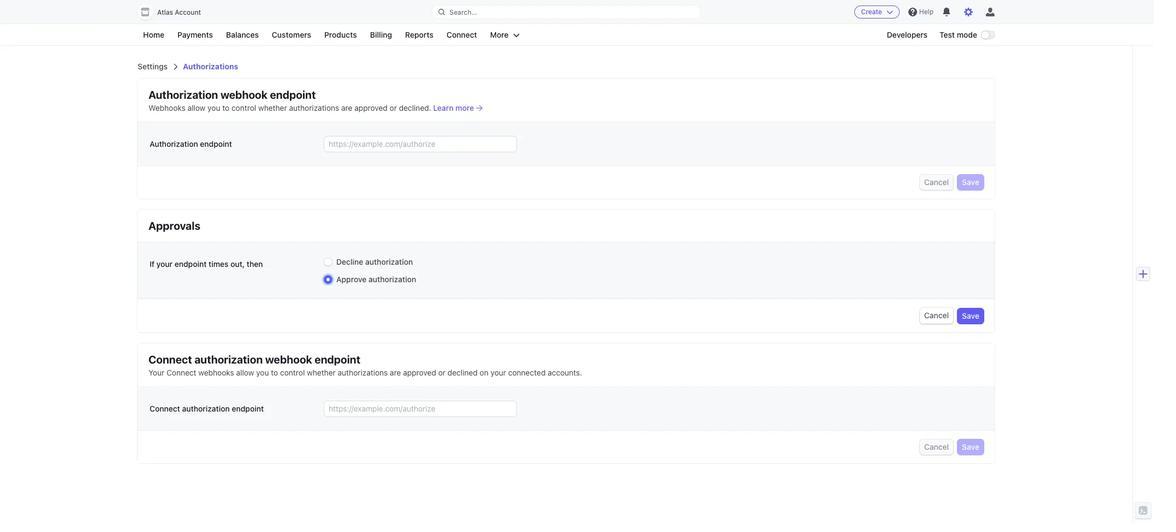 Task type: vqa. For each thing, say whether or not it's contained in the screenshot.
The If on the left of page
yes



Task type: describe. For each thing, give the bounding box(es) containing it.
approve authorization
[[337, 275, 416, 284]]

0 horizontal spatial approved
[[355, 103, 388, 113]]

whether inside connect authorization webhook endpoint your connect webhooks allow you to control whether authorizations are approved or declined on your connected accounts.
[[307, 368, 336, 377]]

times
[[209, 260, 229, 269]]

2 save button from the top
[[958, 308, 984, 324]]

0 vertical spatial or
[[390, 103, 397, 113]]

webhooks
[[199, 368, 234, 377]]

developers link
[[882, 28, 934, 42]]

learn
[[434, 103, 454, 113]]

customers link
[[267, 28, 317, 42]]

if your endpoint times out, then
[[150, 260, 263, 269]]

endpoint for your
[[175, 260, 207, 269]]

connect for connect authorization endpoint
[[150, 404, 180, 413]]

reports link
[[400, 28, 439, 42]]

connect authorization webhook endpoint your connect webhooks allow you to control whether authorizations are approved or declined on your connected accounts.
[[149, 353, 583, 377]]

approvals
[[149, 220, 201, 232]]

0 vertical spatial whether
[[258, 103, 287, 113]]

approve
[[337, 275, 367, 284]]

are inside connect authorization webhook endpoint your connect webhooks allow you to control whether authorizations are approved or declined on your connected accounts.
[[390, 368, 401, 377]]

test
[[940, 30, 956, 39]]

learn more
[[434, 103, 474, 113]]

payments link
[[172, 28, 219, 42]]

atlas
[[157, 8, 173, 16]]

authorizations
[[183, 62, 238, 71]]

0 horizontal spatial allow
[[188, 103, 206, 113]]

if
[[150, 260, 155, 269]]

billing link
[[365, 28, 398, 42]]

decline
[[337, 258, 363, 267]]

settings
[[138, 62, 168, 71]]

cancel button
[[920, 308, 954, 324]]

webhooks
[[149, 103, 186, 113]]

save button for authorization webhook endpoint
[[958, 175, 984, 190]]

customers
[[272, 30, 311, 39]]

approved inside connect authorization webhook endpoint your connect webhooks allow you to control whether authorizations are approved or declined on your connected accounts.
[[403, 368, 436, 377]]

or inside connect authorization webhook endpoint your connect webhooks allow you to control whether authorizations are approved or declined on your connected accounts.
[[439, 368, 446, 377]]

authorization for decline authorization
[[365, 258, 413, 267]]

atlas account
[[157, 8, 201, 16]]

0 vertical spatial control
[[232, 103, 256, 113]]

authorization webhook endpoint
[[149, 89, 316, 101]]

authorization endpoint
[[150, 139, 232, 149]]

connect link
[[441, 28, 483, 42]]

authorization for approve authorization
[[369, 275, 416, 284]]

webhooks allow you to control whether authorizations are approved or declined.
[[149, 103, 434, 113]]

Search… text field
[[432, 5, 701, 19]]

connect right your
[[167, 368, 196, 377]]

payments
[[178, 30, 213, 39]]

account
[[175, 8, 201, 16]]

create button
[[855, 5, 900, 19]]

accounts.
[[548, 368, 583, 377]]

connect authorization endpoint
[[150, 404, 264, 413]]

your
[[149, 368, 165, 377]]

0 vertical spatial authorizations
[[289, 103, 339, 113]]

out,
[[231, 260, 245, 269]]

allow inside connect authorization webhook endpoint your connect webhooks allow you to control whether authorizations are approved or declined on your connected accounts.
[[236, 368, 254, 377]]

then
[[247, 260, 263, 269]]

atlas account button
[[138, 4, 212, 20]]

you inside connect authorization webhook endpoint your connect webhooks allow you to control whether authorizations are approved or declined on your connected accounts.
[[256, 368, 269, 377]]

https://example.com/authorize text field for connect authorization webhook endpoint
[[325, 401, 517, 417]]

declined.
[[399, 103, 431, 113]]

home
[[143, 30, 164, 39]]

balances
[[226, 30, 259, 39]]

balances link
[[221, 28, 264, 42]]

search…
[[450, 8, 477, 16]]



Task type: locate. For each thing, give the bounding box(es) containing it.
help
[[920, 8, 934, 16]]

you down authorization webhook endpoint
[[208, 103, 220, 113]]

0 vertical spatial allow
[[188, 103, 206, 113]]

you right webhooks
[[256, 368, 269, 377]]

or left declined.
[[390, 103, 397, 113]]

0 vertical spatial approved
[[355, 103, 388, 113]]

products link
[[319, 28, 363, 42]]

authorization inside connect authorization webhook endpoint your connect webhooks allow you to control whether authorizations are approved or declined on your connected accounts.
[[195, 353, 263, 366]]

save for connect authorization webhook endpoint
[[963, 442, 980, 452]]

1 vertical spatial save button
[[958, 308, 984, 324]]

2 vertical spatial save
[[963, 442, 980, 452]]

webhook inside connect authorization webhook endpoint your connect webhooks allow you to control whether authorizations are approved or declined on your connected accounts.
[[265, 353, 312, 366]]

to
[[222, 103, 230, 113], [271, 368, 278, 377]]

0 vertical spatial authorization
[[149, 89, 218, 101]]

approved
[[355, 103, 388, 113], [403, 368, 436, 377]]

1 vertical spatial approved
[[403, 368, 436, 377]]

authorizations inside connect authorization webhook endpoint your connect webhooks allow you to control whether authorizations are approved or declined on your connected accounts.
[[338, 368, 388, 377]]

0 horizontal spatial you
[[208, 103, 220, 113]]

or left declined
[[439, 368, 446, 377]]

your right if
[[157, 260, 173, 269]]

0 horizontal spatial to
[[222, 103, 230, 113]]

1 vertical spatial are
[[390, 368, 401, 377]]

connect down search…
[[447, 30, 477, 39]]

save for authorization webhook endpoint
[[963, 178, 980, 187]]

save button for connect authorization webhook endpoint
[[958, 440, 984, 455]]

reports
[[405, 30, 434, 39]]

3 save button from the top
[[958, 440, 984, 455]]

to inside connect authorization webhook endpoint your connect webhooks allow you to control whether authorizations are approved or declined on your connected accounts.
[[271, 368, 278, 377]]

1 vertical spatial control
[[280, 368, 305, 377]]

1 vertical spatial webhook
[[265, 353, 312, 366]]

0 horizontal spatial control
[[232, 103, 256, 113]]

connect
[[447, 30, 477, 39], [149, 353, 192, 366], [167, 368, 196, 377], [150, 404, 180, 413]]

3 save from the top
[[963, 442, 980, 452]]

developers
[[887, 30, 928, 39]]

1 vertical spatial to
[[271, 368, 278, 377]]

settings link
[[138, 62, 168, 71]]

connected
[[509, 368, 546, 377]]

https://example.com/authorize text field for authorization webhook endpoint
[[325, 137, 517, 152]]

save button
[[958, 175, 984, 190], [958, 308, 984, 324], [958, 440, 984, 455]]

more
[[491, 30, 509, 39]]

control
[[232, 103, 256, 113], [280, 368, 305, 377]]

endpoint for webhook
[[270, 89, 316, 101]]

0 horizontal spatial or
[[390, 103, 397, 113]]

1 vertical spatial save
[[963, 311, 980, 320]]

allow
[[188, 103, 206, 113], [236, 368, 254, 377]]

billing
[[370, 30, 392, 39]]

learn more link
[[434, 103, 483, 114]]

1 horizontal spatial you
[[256, 368, 269, 377]]

you
[[208, 103, 220, 113], [256, 368, 269, 377]]

1 save button from the top
[[958, 175, 984, 190]]

https://example.com/authorize text field
[[325, 137, 517, 152], [325, 401, 517, 417]]

1 https://example.com/authorize text field from the top
[[325, 137, 517, 152]]

help button
[[905, 3, 939, 21]]

more button
[[485, 28, 525, 42]]

whether
[[258, 103, 287, 113], [307, 368, 336, 377]]

authorization up webhooks
[[195, 353, 263, 366]]

0 vertical spatial save
[[963, 178, 980, 187]]

create
[[862, 8, 883, 16]]

0 vertical spatial save button
[[958, 175, 984, 190]]

approved left declined
[[403, 368, 436, 377]]

authorization up webhooks
[[149, 89, 218, 101]]

endpoint
[[270, 89, 316, 101], [200, 139, 232, 149], [175, 260, 207, 269], [315, 353, 361, 366], [232, 404, 264, 413]]

home link
[[138, 28, 170, 42]]

products
[[324, 30, 357, 39]]

connect down your
[[150, 404, 180, 413]]

0 vertical spatial are
[[341, 103, 353, 113]]

2 save from the top
[[963, 311, 980, 320]]

cancel
[[925, 311, 950, 320]]

0 vertical spatial to
[[222, 103, 230, 113]]

authorization up approve authorization
[[365, 258, 413, 267]]

authorization for connect authorization endpoint
[[182, 404, 230, 413]]

authorization down webhooks
[[150, 139, 198, 149]]

1 vertical spatial allow
[[236, 368, 254, 377]]

declined
[[448, 368, 478, 377]]

more
[[456, 103, 474, 113]]

0 vertical spatial https://example.com/authorize text field
[[325, 137, 517, 152]]

0 vertical spatial webhook
[[221, 89, 268, 101]]

approved left declined.
[[355, 103, 388, 113]]

your inside connect authorization webhook endpoint your connect webhooks allow you to control whether authorizations are approved or declined on your connected accounts.
[[491, 368, 506, 377]]

0 horizontal spatial are
[[341, 103, 353, 113]]

authorization for connect authorization webhook endpoint your connect webhooks allow you to control whether authorizations are approved or declined on your connected accounts.
[[195, 353, 263, 366]]

mode
[[958, 30, 978, 39]]

decline authorization
[[337, 258, 413, 267]]

1 vertical spatial you
[[256, 368, 269, 377]]

Search… search field
[[432, 5, 701, 19]]

2 vertical spatial save button
[[958, 440, 984, 455]]

test mode
[[940, 30, 978, 39]]

1 horizontal spatial your
[[491, 368, 506, 377]]

1 horizontal spatial whether
[[307, 368, 336, 377]]

connect for connect
[[447, 30, 477, 39]]

2 https://example.com/authorize text field from the top
[[325, 401, 517, 417]]

authorization down the decline authorization
[[369, 275, 416, 284]]

1 horizontal spatial are
[[390, 368, 401, 377]]

save
[[963, 178, 980, 187], [963, 311, 980, 320], [963, 442, 980, 452]]

1 horizontal spatial allow
[[236, 368, 254, 377]]

connect for connect authorization webhook endpoint your connect webhooks allow you to control whether authorizations are approved or declined on your connected accounts.
[[149, 353, 192, 366]]

1 horizontal spatial control
[[280, 368, 305, 377]]

connect up your
[[149, 353, 192, 366]]

1 vertical spatial authorizations
[[338, 368, 388, 377]]

1 vertical spatial https://example.com/authorize text field
[[325, 401, 517, 417]]

are
[[341, 103, 353, 113], [390, 368, 401, 377]]

webhook
[[221, 89, 268, 101], [265, 353, 312, 366]]

0 vertical spatial your
[[157, 260, 173, 269]]

1 horizontal spatial or
[[439, 368, 446, 377]]

1 save from the top
[[963, 178, 980, 187]]

1 vertical spatial authorization
[[150, 139, 198, 149]]

authorization
[[365, 258, 413, 267], [369, 275, 416, 284], [195, 353, 263, 366], [182, 404, 230, 413]]

authorizations
[[289, 103, 339, 113], [338, 368, 388, 377]]

or
[[390, 103, 397, 113], [439, 368, 446, 377]]

authorization for authorization endpoint
[[150, 139, 198, 149]]

1 vertical spatial your
[[491, 368, 506, 377]]

notifications image
[[943, 8, 952, 16]]

endpoint inside connect authorization webhook endpoint your connect webhooks allow you to control whether authorizations are approved or declined on your connected accounts.
[[315, 353, 361, 366]]

1 vertical spatial whether
[[307, 368, 336, 377]]

1 horizontal spatial approved
[[403, 368, 436, 377]]

your
[[157, 260, 173, 269], [491, 368, 506, 377]]

1 horizontal spatial to
[[271, 368, 278, 377]]

authorization for authorization webhook endpoint
[[149, 89, 218, 101]]

0 horizontal spatial whether
[[258, 103, 287, 113]]

on
[[480, 368, 489, 377]]

0 horizontal spatial your
[[157, 260, 173, 269]]

1 vertical spatial or
[[439, 368, 446, 377]]

0 vertical spatial you
[[208, 103, 220, 113]]

endpoint for authorization
[[232, 404, 264, 413]]

your right on
[[491, 368, 506, 377]]

authorization
[[149, 89, 218, 101], [150, 139, 198, 149]]

control inside connect authorization webhook endpoint your connect webhooks allow you to control whether authorizations are approved or declined on your connected accounts.
[[280, 368, 305, 377]]

authorization down webhooks
[[182, 404, 230, 413]]



